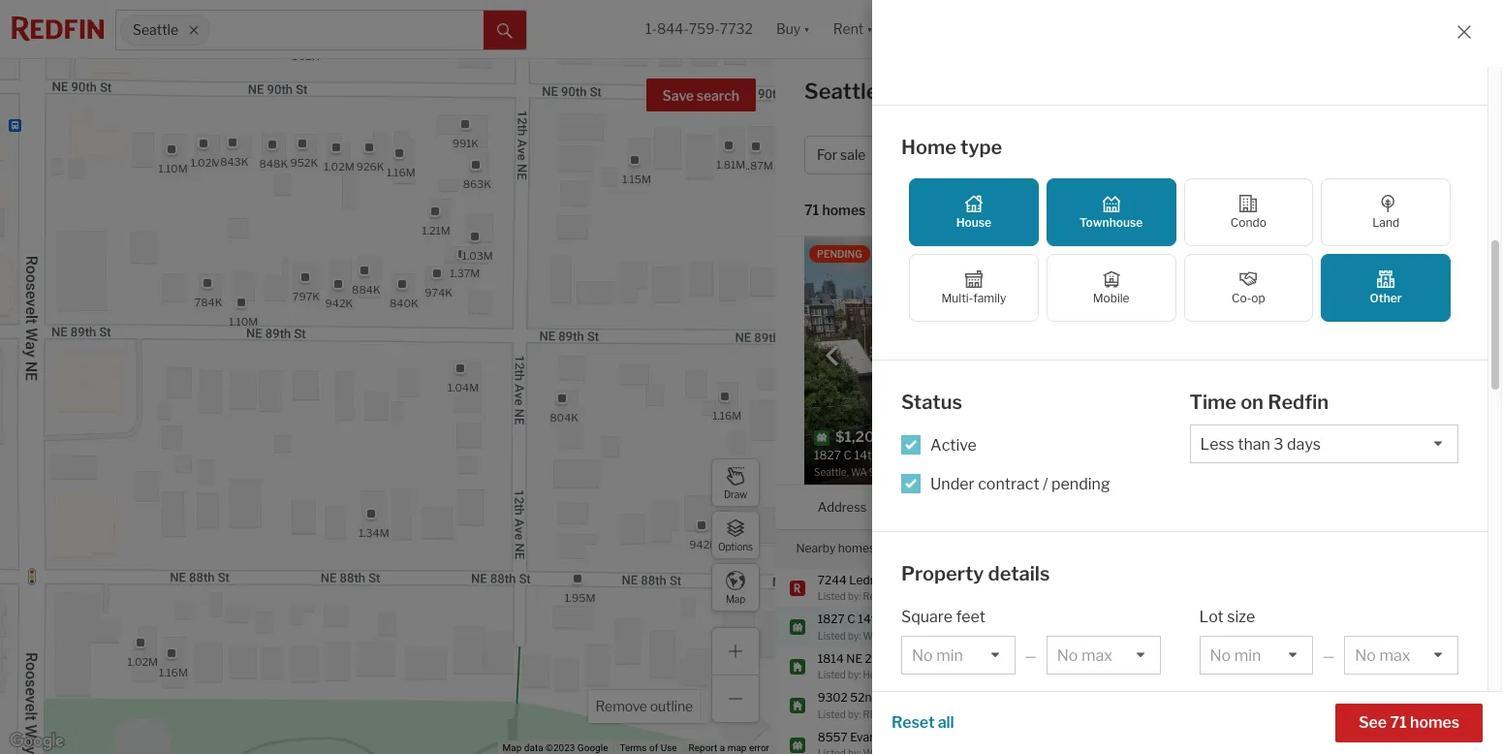 Task type: locate. For each thing, give the bounding box(es) containing it.
favorite button image
[[1101, 241, 1134, 274]]

estate down feet
[[944, 630, 974, 641]]

2 listed from the top
[[818, 630, 846, 641]]

estate inside the 1814 ne 25th pl listed by: homesmart real estate assoc
[[942, 669, 972, 680]]

details
[[1407, 455, 1449, 471], [988, 562, 1050, 585]]

7244 ledroit ct sw listed by: redfin
[[818, 572, 926, 602]]

reset all button
[[892, 704, 954, 742]]

details for property details
[[988, 562, 1050, 585]]

1 listed from the top
[[818, 590, 846, 602]]

homes for 71
[[822, 202, 866, 218]]

1 horizontal spatial 71
[[1390, 713, 1407, 732]]

1 vertical spatial 24
[[1377, 698, 1392, 712]]

data
[[524, 743, 543, 753]]

24 right $455
[[1377, 658, 1392, 673]]

for sale
[[817, 147, 866, 163]]

1827 c 14th ave link
[[818, 612, 919, 628]]

0 vertical spatial homes
[[822, 202, 866, 218]]

by: inside 1827 c 14th ave listed by: windermere real estate midtown
[[848, 630, 861, 641]]

1 vertical spatial favorite this home image
[[1458, 692, 1481, 715]]

map button
[[711, 563, 760, 612]]

details inside button
[[1407, 455, 1449, 471]]

1 horizontal spatial homes
[[1363, 253, 1402, 268]]

listed inside 9302 52nd ave s listed by: re/max eastside brokers, inc.
[[818, 708, 846, 720]]

843k 1.02m
[[220, 155, 354, 173]]

9302 52nd ave s listed by: re/max eastside brokers, inc.
[[818, 690, 1000, 720]]

homes up varied
[[1363, 253, 1402, 268]]

ave inside 9302 52nd ave s listed by: re/max eastside brokers, inc.
[[881, 690, 902, 705]]

1 hrs from the top
[[1394, 658, 1412, 673]]

homes up pending
[[822, 202, 866, 218]]

1.21m 1.37m
[[422, 223, 480, 280]]

0 vertical spatial capitol
[[1417, 253, 1455, 268]]

option group
[[909, 178, 1451, 322]]

layouts,
[[1397, 268, 1439, 283]]

listed down 9302 at right
[[818, 708, 846, 720]]

1814 ne 25th pl link
[[818, 651, 919, 667]]

real inside 1827 c 14th ave listed by: windermere real estate midtown
[[922, 630, 942, 641]]

Land checkbox
[[1321, 178, 1451, 246]]

— up $381
[[1323, 648, 1335, 664]]

capitol
[[1417, 253, 1455, 268], [936, 619, 975, 634]]

listed inside the 1814 ne 25th pl listed by: homesmart real estate assoc
[[818, 669, 846, 680]]

year built
[[1330, 315, 1381, 330]]

favorite button checkbox
[[1101, 241, 1134, 274]]

0 vertical spatial estate
[[944, 630, 974, 641]]

details for view details
[[1407, 455, 1449, 471]]

under
[[930, 475, 975, 493]]

1 by: from the top
[[848, 590, 861, 602]]

listed down 1814
[[818, 669, 846, 680]]

under contract / pending
[[930, 475, 1110, 493]]

favorite this home image
[[1458, 731, 1481, 754]]

0 horizontal spatial details
[[988, 562, 1050, 585]]

see 71 homes button
[[1336, 704, 1483, 742]]

ave
[[885, 612, 906, 626], [881, 690, 902, 705], [903, 729, 924, 744]]

1 2.5 from the top
[[1188, 619, 1205, 634]]

built
[[1356, 315, 1381, 330]]

2.5 down lot
[[1188, 658, 1205, 673]]

784k
[[194, 295, 222, 309]]

1 vertical spatial details
[[988, 562, 1050, 585]]

map inside map button
[[726, 593, 745, 604]]

2 by: from the top
[[848, 630, 861, 641]]

0 horizontal spatial hill
[[977, 619, 994, 634]]

1 vertical spatial 1.16m
[[713, 408, 742, 422]]

by
[[1292, 253, 1305, 268]]

0 vertical spatial ave
[[885, 612, 906, 626]]

24 down see
[[1377, 737, 1392, 752]]

Co-op checkbox
[[1184, 254, 1314, 322]]

0 vertical spatial 24
[[1377, 658, 1392, 673]]

beach
[[1013, 698, 1047, 712]]

type
[[961, 135, 1002, 159]]

0 horizontal spatial 1.16m
[[159, 666, 188, 679]]

map region
[[0, 0, 1015, 754]]

7244
[[818, 572, 847, 587]]

4 by: from the top
[[848, 708, 861, 720]]

1 vertical spatial estate
[[942, 669, 972, 680]]

assoc
[[974, 669, 1002, 680]]

3
[[1216, 268, 1223, 283]]

remove seattle image
[[188, 24, 199, 36]]

ft.
[[1185, 315, 1198, 330]]

0 horizontal spatial 942k
[[325, 296, 353, 310]]

0 vertical spatial favorite this home image
[[1458, 653, 1481, 676]]

mobile
[[1093, 291, 1130, 305]]

submit search image
[[497, 23, 513, 39]]

hrs for $381
[[1394, 698, 1412, 712]]

926k
[[356, 159, 384, 173]]

by: down 52nd
[[848, 708, 861, 720]]

homes left for
[[929, 79, 1001, 104]]

2 24 hrs from the top
[[1377, 698, 1412, 712]]

google image
[[5, 729, 69, 754]]

4 listed from the top
[[818, 708, 846, 720]]

homes for nearby
[[838, 540, 875, 555]]

2 24 from the top
[[1377, 698, 1392, 712]]

0 vertical spatial redfin
[[1268, 391, 1329, 414]]

listed down 7244
[[818, 590, 846, 602]]

71 up pending
[[804, 202, 819, 218]]

2.5 left size on the right bottom
[[1188, 619, 1205, 634]]

1 horizontal spatial 1.16m
[[387, 165, 415, 178]]

gatewood
[[936, 580, 993, 595]]

1 vertical spatial capitol
[[936, 619, 975, 634]]

by: down ledroit
[[848, 590, 861, 602]]

1 vertical spatial 942k
[[689, 537, 717, 551]]

house
[[956, 215, 992, 230]]

2 vertical spatial homes
[[1410, 713, 1460, 732]]

0 vertical spatial details
[[1407, 455, 1449, 471]]

1 horizontal spatial map
[[726, 593, 745, 604]]

listed for 7244
[[818, 590, 846, 602]]

pending
[[817, 248, 862, 260]]

status
[[901, 391, 962, 414]]

square
[[901, 608, 953, 626]]

0 vertical spatial real
[[922, 630, 942, 641]]

8557 evanston ave n
[[818, 729, 935, 744]]

next button image
[[1101, 346, 1120, 365]]

$381
[[1317, 698, 1344, 712]]

1 vertical spatial ave
[[881, 690, 902, 705]]

time
[[1190, 391, 1237, 414]]

Condo checkbox
[[1184, 178, 1314, 246]]

Other checkbox
[[1321, 254, 1451, 322]]

1.37m
[[450, 266, 480, 280]]

s
[[904, 690, 912, 705]]

redfin down '7244 ledroit ct sw' link
[[863, 590, 893, 602]]

redfin right on
[[1268, 391, 1329, 414]]

848k
[[259, 156, 288, 170]]

942k down 884k
[[325, 296, 353, 310]]

1 vertical spatial hrs
[[1394, 698, 1412, 712]]

1.10m
[[159, 162, 188, 175], [229, 315, 258, 328]]

942k inside 942k 884k
[[325, 296, 353, 310]]

$455
[[1317, 658, 1346, 673]]

1 vertical spatial 71
[[1390, 713, 1407, 732]]

2 vertical spatial ave
[[903, 729, 924, 744]]

save search
[[663, 87, 740, 104]]

by: inside 7244 ledroit ct sw listed by: redfin
[[848, 590, 861, 602]]

map for map data ©2023 google
[[503, 743, 522, 753]]

map down options
[[726, 593, 745, 604]]

real for kennydale
[[920, 669, 940, 680]]

24
[[1377, 658, 1392, 673], [1377, 698, 1392, 712], [1377, 737, 1392, 752]]

photo of 1827 c 14th ave, seattle, wa 98122 image
[[804, 236, 1139, 485]]

1.16m
[[387, 165, 415, 178], [713, 408, 742, 422], [159, 666, 188, 679]]

listed inside 7244 ledroit ct sw listed by: redfin
[[818, 590, 846, 602]]

hill up kennydale
[[977, 619, 994, 634]]

1 horizontal spatial 1.10m
[[229, 315, 258, 328]]

table button
[[1426, 205, 1473, 236]]

1 vertical spatial homes
[[1363, 253, 1402, 268]]

0 vertical spatial 71
[[804, 202, 819, 218]]

0 vertical spatial 24 hrs
[[1377, 658, 1412, 673]]

capitol inside 8 brand new townhomes by ashworth homes in capitol hill feature 3 bedroom floorplans with varied layouts, contemporary f...
[[1417, 253, 1455, 268]]

rainier
[[972, 698, 1010, 712]]

map left "data"
[[503, 743, 522, 753]]

1 horizontal spatial hill
[[1154, 268, 1171, 283]]

1 vertical spatial 2.5
[[1188, 658, 1205, 673]]

estate for kennydale
[[942, 669, 972, 680]]

details down criteria
[[988, 562, 1050, 585]]

list box
[[1190, 424, 1459, 463], [901, 636, 1016, 675], [1047, 636, 1161, 675], [1199, 636, 1314, 675], [1345, 636, 1459, 675], [901, 724, 1016, 754], [1047, 724, 1161, 754], [1199, 724, 1314, 754], [1345, 724, 1459, 754]]

1 24 hrs from the top
[[1377, 658, 1412, 673]]

multi-
[[942, 291, 973, 305]]

sort
[[890, 202, 918, 218]]

hill down 8
[[1154, 268, 1171, 283]]

1 vertical spatial 24 hrs
[[1377, 698, 1412, 712]]

favorite this home image
[[1458, 653, 1481, 676], [1458, 692, 1481, 715]]

previous button image
[[823, 346, 842, 365]]

2 favorite this home image from the top
[[1458, 692, 1481, 715]]

details right view
[[1407, 455, 1449, 471]]

1 favorite this home image from the top
[[1458, 653, 1481, 676]]

1 vertical spatial map
[[503, 743, 522, 753]]

by: down "c"
[[848, 630, 861, 641]]

recommended
[[924, 202, 1022, 218]]

sort : recommended
[[890, 202, 1022, 218]]

estate
[[944, 630, 974, 641], [942, 669, 972, 680]]

for sale button
[[804, 136, 903, 174]]

2 2.5 from the top
[[1188, 658, 1205, 673]]

1 vertical spatial homes
[[838, 540, 875, 555]]

2 horizontal spatial 1.02m
[[324, 159, 354, 173]]

view details
[[1374, 455, 1449, 471]]

listed for 9302
[[818, 708, 846, 720]]

942k for 942k 884k
[[325, 296, 353, 310]]

real for capitol hill
[[922, 630, 942, 641]]

estate up upper
[[942, 669, 972, 680]]

71 right see
[[1390, 713, 1407, 732]]

a
[[720, 743, 725, 753]]

google
[[578, 743, 608, 753]]

3 listed from the top
[[818, 669, 846, 680]]

1 vertical spatial redfin
[[863, 590, 893, 602]]

3 hrs from the top
[[1394, 737, 1412, 752]]

seattle
[[133, 22, 178, 38]]

other
[[1370, 291, 1402, 305]]

favorite this home image for $381
[[1458, 692, 1481, 715]]

1 horizontal spatial details
[[1407, 455, 1449, 471]]

ave left s
[[881, 690, 902, 705]]

0 horizontal spatial redfin
[[863, 590, 893, 602]]

terms
[[620, 743, 647, 753]]

0 vertical spatial hill
[[1154, 268, 1171, 283]]

homes right see
[[1410, 713, 1460, 732]]

redfin inside 7244 ledroit ct sw listed by: redfin
[[863, 590, 893, 602]]

Mobile checkbox
[[1047, 254, 1176, 322]]

1-844-759-7732 link
[[646, 21, 753, 37]]

by: down ne on the bottom right of page
[[848, 669, 861, 680]]

0 vertical spatial hrs
[[1394, 658, 1412, 673]]

by: inside 9302 52nd ave s listed by: re/max eastside brokers, inc.
[[848, 708, 861, 720]]

1,591
[[1238, 619, 1266, 634]]

71 homes
[[804, 202, 866, 218]]

wa
[[888, 79, 925, 104]]

None search field
[[210, 11, 484, 49]]

ave left n
[[903, 729, 924, 744]]

estate inside 1827 c 14th ave listed by: windermere real estate midtown
[[944, 630, 974, 641]]

14th
[[858, 612, 882, 626]]

1-
[[646, 21, 657, 37]]

942k left options
[[689, 537, 717, 551]]

see 71 homes
[[1359, 713, 1460, 732]]

— up beach
[[1025, 648, 1037, 664]]

real down square
[[922, 630, 942, 641]]

2 hrs from the top
[[1394, 698, 1412, 712]]

0 horizontal spatial homes
[[929, 79, 1001, 104]]

upper rainier beach
[[936, 698, 1047, 712]]

1 horizontal spatial 942k
[[689, 537, 717, 551]]

n
[[926, 729, 935, 744]]

2 vertical spatial hrs
[[1394, 737, 1412, 752]]

report
[[689, 743, 717, 753]]

more link
[[1245, 284, 1274, 299]]

— for square feet
[[1025, 648, 1037, 664]]

by: for ne
[[848, 669, 861, 680]]

co-
[[1232, 291, 1252, 305]]

1 horizontal spatial capitol
[[1417, 253, 1455, 268]]

0 horizontal spatial capitol
[[936, 619, 975, 634]]

townhouse
[[1080, 215, 1143, 230]]

capitol hill
[[936, 619, 994, 634]]

estate for capitol hill
[[944, 630, 974, 641]]

ave up the windermere
[[885, 612, 906, 626]]

homes left that
[[838, 540, 875, 555]]

listed inside 1827 c 14th ave listed by: windermere real estate midtown
[[818, 630, 846, 641]]

843k
[[220, 155, 248, 168]]

3 by: from the top
[[848, 669, 861, 680]]

$1,465,000
[[1025, 580, 1089, 595]]

0 vertical spatial 942k
[[325, 296, 353, 310]]

brand
[[1165, 253, 1197, 268]]

homes inside 8 brand new townhomes by ashworth homes in capitol hill feature 3 bedroom floorplans with varied layouts, contemporary f...
[[1363, 253, 1402, 268]]

2 vertical spatial 1.16m
[[159, 666, 188, 679]]

2.5 for 2,200
[[1188, 658, 1205, 673]]

0 horizontal spatial 71
[[804, 202, 819, 218]]

0 vertical spatial 2.5
[[1188, 619, 1205, 634]]

2 vertical spatial 24
[[1377, 737, 1392, 752]]

0 horizontal spatial map
[[503, 743, 522, 753]]

listed down 1827
[[818, 630, 846, 641]]

2 vertical spatial 24 hrs
[[1377, 737, 1412, 752]]

real inside the 1814 ne 25th pl listed by: homesmart real estate assoc
[[920, 669, 940, 680]]

0 vertical spatial map
[[726, 593, 745, 604]]

24 up see
[[1377, 698, 1392, 712]]

by: for c
[[848, 630, 861, 641]]

real up stories at the bottom right of page
[[920, 669, 940, 680]]

1 24 from the top
[[1377, 658, 1392, 673]]

1 vertical spatial real
[[920, 669, 940, 680]]

by: inside the 1814 ne 25th pl listed by: homesmart real estate assoc
[[848, 669, 861, 680]]

1 horizontal spatial redfin
[[1268, 391, 1329, 414]]

search
[[697, 87, 740, 104]]

0 vertical spatial 1.10m
[[159, 162, 188, 175]]



Task type: vqa. For each thing, say whether or not it's contained in the screenshot.
second "Tour" from the left
no



Task type: describe. For each thing, give the bounding box(es) containing it.
942k for 942k
[[689, 537, 717, 551]]

c
[[847, 612, 856, 626]]

1-844-759-7732
[[646, 21, 753, 37]]

0 vertical spatial 1.16m
[[387, 165, 415, 178]]

$/sq.
[[1154, 315, 1182, 330]]

evanston
[[850, 729, 900, 744]]

ave for evanston
[[903, 729, 924, 744]]

4
[[1139, 658, 1146, 673]]

1 vertical spatial hill
[[977, 619, 994, 634]]

8
[[1154, 253, 1162, 268]]

$999,950
[[1025, 658, 1081, 673]]

0 horizontal spatial 1.02m
[[128, 655, 158, 668]]

2.5 for 1,591
[[1188, 619, 1205, 634]]

map data ©2023 google
[[503, 743, 608, 753]]

hill inside 8 brand new townhomes by ashworth homes in capitol hill feature 3 bedroom floorplans with varied layouts, contemporary f...
[[1154, 268, 1171, 283]]

recommended button
[[921, 201, 1038, 220]]

your
[[939, 540, 964, 555]]

8 brand new townhomes by ashworth homes in capitol hill feature 3 bedroom floorplans with varied layouts, contemporary f...
[[1154, 253, 1455, 299]]

terms of use link
[[620, 743, 677, 753]]

f...
[[1234, 284, 1245, 299]]

option group containing house
[[909, 178, 1451, 322]]

windermere
[[863, 630, 920, 641]]

view details link
[[1363, 444, 1460, 479]]

2 horizontal spatial 1.16m
[[713, 408, 742, 422]]

by: for ledroit
[[848, 590, 861, 602]]

remove outline button
[[589, 690, 700, 723]]

outline
[[650, 698, 693, 714]]

seattle, wa homes for sale
[[804, 79, 1084, 104]]

974k
[[425, 285, 453, 299]]

hrs for $455
[[1394, 658, 1412, 673]]

840k
[[390, 296, 419, 310]]

all
[[938, 713, 954, 732]]

25th
[[865, 651, 891, 665]]

863k
[[463, 177, 491, 190]]

options
[[718, 540, 753, 552]]

contemporary
[[1154, 284, 1231, 299]]

map for map
[[726, 593, 745, 604]]

0 horizontal spatial 1.10m
[[159, 162, 188, 175]]

save search button
[[646, 79, 756, 111]]

:
[[918, 202, 921, 218]]

802k
[[291, 49, 319, 62]]

2,200
[[1238, 658, 1270, 673]]

favorite this home image for $455
[[1458, 653, 1481, 676]]

/
[[1043, 475, 1048, 493]]

991k
[[452, 136, 479, 149]]

lot
[[1199, 608, 1224, 626]]

9302 52nd ave s link
[[818, 690, 919, 706]]

1.04m
[[448, 380, 479, 394]]

remove outline
[[596, 698, 693, 714]]

use
[[661, 743, 677, 753]]

— down $381
[[1323, 736, 1335, 752]]

— for lot size
[[1323, 648, 1335, 664]]

listed for 1814
[[818, 669, 846, 680]]

797k
[[293, 290, 320, 303]]

property
[[901, 562, 984, 585]]

homes inside button
[[1410, 713, 1460, 732]]

952k
[[290, 156, 318, 170]]

listed for 1827
[[818, 630, 846, 641]]

lot size
[[1199, 608, 1255, 626]]

24 for $455
[[1377, 658, 1392, 673]]

Multi-family checkbox
[[909, 254, 1039, 322]]

multi-family
[[942, 291, 1006, 305]]

1.81m
[[717, 157, 746, 171]]

size
[[1227, 608, 1255, 626]]

view details button
[[1363, 446, 1460, 479]]

House checkbox
[[909, 178, 1039, 246]]

71 inside button
[[1390, 713, 1407, 732]]

1.15m
[[622, 172, 651, 186]]

ledroit
[[849, 572, 889, 587]]

land
[[1373, 215, 1400, 230]]

reset all
[[892, 713, 954, 732]]

24 hrs for $455
[[1377, 658, 1412, 673]]

1.21m
[[422, 223, 450, 236]]

floorplans
[[1278, 268, 1332, 283]]

reset
[[892, 713, 935, 732]]

family
[[973, 291, 1006, 305]]

price
[[923, 147, 956, 163]]

1 vertical spatial 1.10m
[[229, 315, 258, 328]]

draw
[[724, 488, 747, 500]]

24 for $381
[[1377, 698, 1392, 712]]

804k
[[550, 411, 579, 424]]

by: for 52nd
[[848, 708, 861, 720]]

1.02m inside the 843k 1.02m
[[324, 159, 354, 173]]

terms of use
[[620, 743, 677, 753]]

table
[[1429, 206, 1469, 225]]

match
[[902, 540, 937, 555]]

address button
[[818, 486, 867, 529]]

8557 evanston ave n link
[[818, 729, 935, 745]]

sw
[[906, 572, 926, 587]]

for
[[1006, 79, 1035, 104]]

9302
[[818, 690, 848, 705]]

0 vertical spatial homes
[[929, 79, 1001, 104]]

1.34m
[[359, 525, 389, 539]]

ashworth
[[1308, 253, 1361, 268]]

52nd
[[850, 690, 879, 705]]

24 hrs for $381
[[1377, 698, 1412, 712]]

1 horizontal spatial 1.02m
[[191, 156, 221, 170]]

ave for 52nd
[[881, 690, 902, 705]]

3 24 from the top
[[1377, 737, 1392, 752]]

co-op
[[1232, 291, 1266, 305]]

Townhouse checkbox
[[1047, 178, 1176, 246]]

with
[[1335, 268, 1358, 283]]

1814
[[818, 651, 844, 665]]

1.87m
[[743, 158, 773, 172]]

759-
[[689, 21, 720, 37]]

x-out this home image
[[1191, 451, 1214, 474]]

feature
[[1174, 268, 1213, 283]]

ave inside 1827 c 14th ave listed by: windermere real estate midtown
[[885, 612, 906, 626]]

©2023
[[546, 743, 575, 753]]

time on redfin
[[1190, 391, 1329, 414]]

3 24 hrs from the top
[[1377, 737, 1412, 752]]

criteria
[[966, 540, 1004, 555]]

sale
[[1040, 79, 1084, 104]]

photos
[[1351, 206, 1403, 225]]



